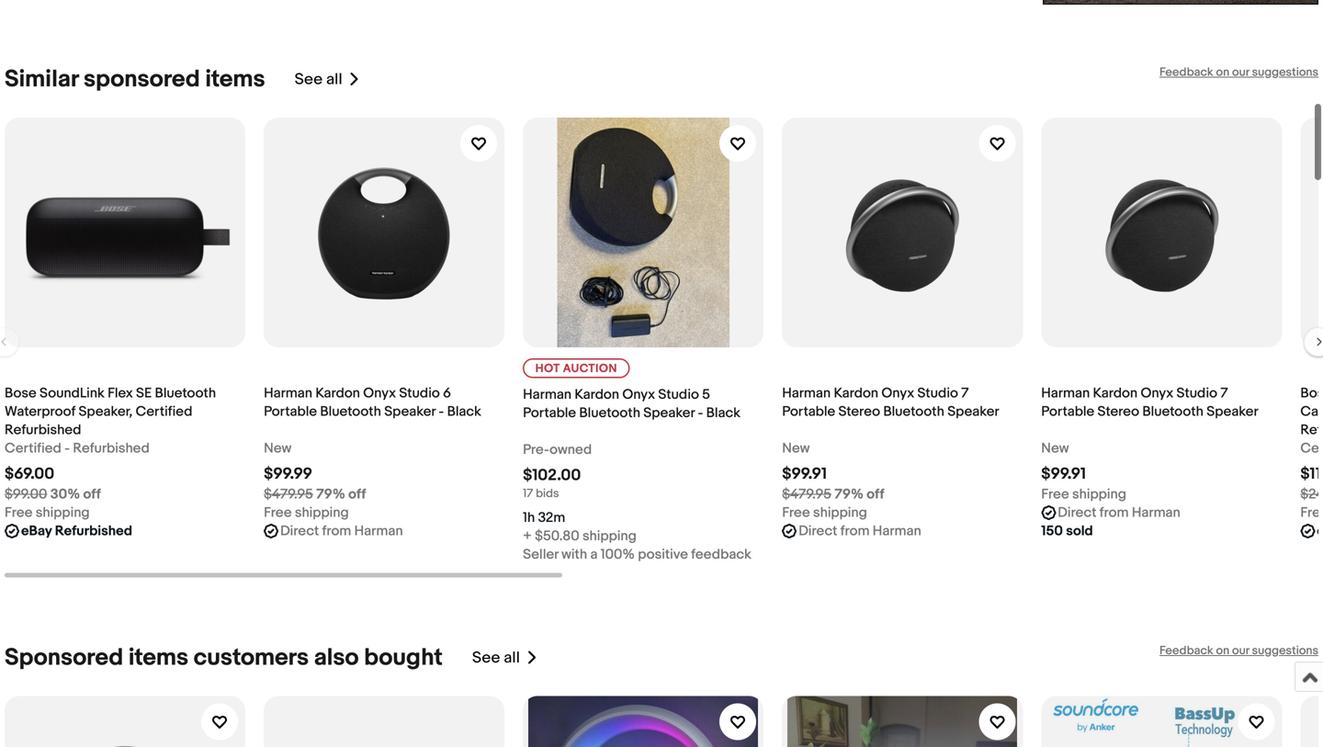 Task type: locate. For each thing, give the bounding box(es) containing it.
2 $99.91 text field from the left
[[1042, 464, 1087, 484]]

2 feedback on our suggestions from the top
[[1160, 644, 1319, 658]]

7 for new $99.91 free shipping
[[1221, 385, 1229, 402]]

with
[[562, 546, 588, 563]]

1 vertical spatial on
[[1217, 644, 1230, 658]]

new text field up the $99.99
[[264, 439, 292, 458]]

3 new from the left
[[1042, 440, 1070, 457]]

waterproof
[[5, 403, 76, 420]]

suggestions
[[1253, 65, 1319, 79], [1253, 644, 1319, 658]]

from down new $99.91 free shipping
[[1100, 504, 1129, 521]]

harman kardon onyx studio 7 portable stereo bluetooth speaker
[[783, 385, 1000, 420], [1042, 385, 1259, 420]]

free shipping text field up the ebay
[[5, 504, 90, 522]]

portable for new $99.91 free shipping
[[1042, 403, 1095, 420]]

2 suggestions from the top
[[1253, 644, 1319, 658]]

shipping inside new $99.91 free shipping
[[1073, 486, 1127, 503]]

2 horizontal spatial from
[[1100, 504, 1129, 521]]

ebay
[[21, 523, 52, 539]]

onyx inside the harman kardon onyx studio 5 portable bluetooth speaker - black
[[623, 386, 656, 403]]

black down 5
[[707, 405, 741, 421]]

new
[[264, 440, 292, 457], [783, 440, 810, 457], [1042, 440, 1070, 457]]

1 $99.91 text field from the left
[[783, 464, 827, 484]]

1 horizontal spatial $99.91 text field
[[1042, 464, 1087, 484]]

0 vertical spatial feedback on our suggestions
[[1160, 65, 1319, 79]]

harman kardon onyx studio 7 portable stereo bluetooth speaker for new $99.91 free shipping
[[1042, 385, 1259, 420]]

feedback on our suggestions for similar sponsored items
[[1160, 65, 1319, 79]]

1 stereo from the left
[[839, 403, 881, 420]]

1 horizontal spatial black
[[707, 405, 741, 421]]

0 horizontal spatial direct
[[280, 523, 319, 539]]

from down new $99.99 $479.95 79% off free shipping
[[322, 523, 351, 539]]

79% for $99.91
[[835, 486, 864, 503]]

0 horizontal spatial $99.91 text field
[[783, 464, 827, 484]]

1 horizontal spatial $99.91
[[1042, 464, 1087, 484]]

0 vertical spatial feedback
[[1160, 65, 1214, 79]]

Direct from Harman text field
[[1058, 504, 1181, 522]]

$99.91
[[783, 464, 827, 484], [1042, 464, 1087, 484]]

$99.91 inside new $99.91 free shipping
[[1042, 464, 1087, 484]]

2 on from the top
[[1217, 644, 1230, 658]]

$99.91 for new $99.91 free shipping
[[1042, 464, 1087, 484]]

1 horizontal spatial $479.95
[[783, 486, 832, 503]]

portable inside the harman kardon onyx studio 6 portable bluetooth speaker - black
[[264, 403, 317, 420]]

2 off from the left
[[349, 486, 366, 503]]

1 vertical spatial see
[[472, 648, 500, 668]]

1 horizontal spatial harman kardon onyx studio 7 portable stereo bluetooth speaker
[[1042, 385, 1259, 420]]

1 suggestions from the top
[[1253, 65, 1319, 79]]

studio for new $99.99 $479.95 79% off free shipping
[[399, 385, 440, 402]]

new $99.91 free shipping
[[1042, 440, 1127, 503]]

0 horizontal spatial 7
[[962, 385, 969, 402]]

off
[[83, 486, 101, 503], [349, 486, 366, 503], [867, 486, 885, 503]]

direct from harman for $99.91
[[799, 523, 922, 539]]

direct from harman for $99.99
[[280, 523, 403, 539]]

1 vertical spatial feedback
[[1160, 644, 1214, 658]]

$99.91 up 150 sold text field on the right bottom of page
[[1042, 464, 1087, 484]]

$99.99
[[264, 464, 313, 484]]

refurbished down the speaker,
[[73, 440, 150, 457]]

1 vertical spatial certified
[[5, 440, 61, 457]]

on
[[1217, 65, 1230, 79], [1217, 644, 1230, 658]]

1 horizontal spatial free shipping text field
[[264, 504, 349, 522]]

$99.91 inside new $99.91 $479.95 79% off free shipping
[[783, 464, 827, 484]]

portable
[[264, 403, 317, 420], [783, 403, 836, 420], [1042, 403, 1095, 420], [523, 405, 576, 421]]

0 horizontal spatial from
[[322, 523, 351, 539]]

see all link
[[295, 65, 361, 94], [472, 644, 539, 672]]

0 vertical spatial items
[[205, 65, 265, 94]]

portable for new $99.91 $479.95 79% off free shipping
[[783, 403, 836, 420]]

0 horizontal spatial new text field
[[264, 439, 292, 458]]

1 79% from the left
[[317, 486, 345, 503]]

2 new text field from the left
[[1042, 439, 1070, 458]]

portable up new $99.91 free shipping
[[1042, 403, 1095, 420]]

$24
[[1301, 486, 1324, 503]]

$119
[[1301, 464, 1324, 484]]

0 vertical spatial our
[[1233, 65, 1250, 79]]

certified down "se"
[[136, 403, 192, 420]]

1 new from the left
[[264, 440, 292, 457]]

2 79% from the left
[[835, 486, 864, 503]]

0 horizontal spatial $99.91
[[783, 464, 827, 484]]

79% inside new $99.99 $479.95 79% off free shipping
[[317, 486, 345, 503]]

see
[[295, 70, 323, 89], [472, 648, 500, 668]]

1 horizontal spatial all
[[504, 648, 520, 668]]

2 free shipping text field from the left
[[264, 504, 349, 522]]

1 previous price $479.95 79% off text field from the left
[[264, 485, 366, 504]]

kardon inside the harman kardon onyx studio 5 portable bluetooth speaker - black
[[575, 386, 620, 403]]

flex
[[108, 385, 133, 402]]

harman inside text field
[[1132, 504, 1181, 521]]

$99.91 text field up 150 sold text field on the right bottom of page
[[1042, 464, 1087, 484]]

1 $99.91 from the left
[[783, 464, 827, 484]]

similar
[[5, 65, 78, 94]]

- inside the harman kardon onyx studio 6 portable bluetooth speaker - black
[[439, 403, 444, 420]]

150
[[1042, 523, 1064, 539]]

from down new $99.91 $479.95 79% off free shipping
[[841, 523, 870, 539]]

free down $99.00
[[5, 504, 33, 521]]

harman
[[264, 385, 313, 402], [783, 385, 831, 402], [1042, 385, 1090, 402], [523, 386, 572, 403], [1132, 504, 1181, 521], [355, 523, 403, 539], [873, 523, 922, 539]]

kardon up new $99.91 $479.95 79% off free shipping
[[834, 385, 879, 402]]

2 horizontal spatial new
[[1042, 440, 1070, 457]]

2 $99.91 from the left
[[1042, 464, 1087, 484]]

$479.95 down the $99.99
[[264, 486, 313, 503]]

sponsored
[[5, 644, 123, 672]]

direct down new $99.99 $479.95 79% off free shipping
[[280, 523, 319, 539]]

New text field
[[783, 439, 810, 458]]

new inside new $99.99 $479.95 79% off free shipping
[[264, 440, 292, 457]]

free up 150 on the right
[[1042, 486, 1070, 503]]

free shipping text field down new text field
[[783, 504, 868, 522]]

direct from harman
[[1058, 504, 1181, 521], [280, 523, 403, 539], [799, 523, 922, 539]]

shipping inside new $99.91 $479.95 79% off free shipping
[[814, 504, 868, 521]]

1 horizontal spatial stereo
[[1098, 403, 1140, 420]]

1 direct from harman text field from the left
[[280, 522, 403, 540]]

all
[[326, 70, 343, 89], [504, 648, 520, 668]]

see for sponsored items customers also bought
[[472, 648, 500, 668]]

bose
[[5, 385, 36, 402]]

2 new from the left
[[783, 440, 810, 457]]

0 horizontal spatial -
[[64, 440, 70, 457]]

black inside the harman kardon onyx studio 5 portable bluetooth speaker - black
[[707, 405, 741, 421]]

previous price $479.95 79% off text field down the $99.99 text field
[[264, 485, 366, 504]]

1 off from the left
[[83, 486, 101, 503]]

from for $99.91
[[841, 523, 870, 539]]

0 horizontal spatial new
[[264, 440, 292, 457]]

direct from harman text field down new $99.91 $479.95 79% off free shipping
[[799, 522, 922, 540]]

2 previous price $479.95 79% off text field from the left
[[783, 485, 885, 504]]

shipping inside pre-owned $102.00 17 bids 1h 32m + $50.80 shipping seller with a 100% positive feedback
[[583, 528, 637, 544]]

1 vertical spatial see all link
[[472, 644, 539, 672]]

1 harman kardon onyx studio 7 portable stereo bluetooth speaker from the left
[[783, 385, 1000, 420]]

1 vertical spatial our
[[1233, 644, 1250, 658]]

harman inside the harman kardon onyx studio 6 portable bluetooth speaker - black
[[264, 385, 313, 402]]

off inside new $99.99 $479.95 79% off free shipping
[[349, 486, 366, 503]]

black inside the harman kardon onyx studio 6 portable bluetooth speaker - black
[[447, 403, 482, 420]]

1 horizontal spatial items
[[205, 65, 265, 94]]

1 horizontal spatial direct from harman
[[799, 523, 922, 539]]

$479.95 inside new $99.99 $479.95 79% off free shipping
[[264, 486, 313, 503]]

$102.00
[[523, 466, 581, 485]]

0 horizontal spatial all
[[326, 70, 343, 89]]

direct from harman text field for $99.91
[[799, 522, 922, 540]]

portable for new $99.99 $479.95 79% off free shipping
[[264, 403, 317, 420]]

0 vertical spatial suggestions
[[1253, 65, 1319, 79]]

bluetooth inside bose soundlink flex se bluetooth waterproof speaker, certified refurbished certified - refurbished $69.00 $99.00 30% off free shipping
[[155, 385, 216, 402]]

new for new $99.91 free shipping
[[1042, 440, 1070, 457]]

1 feedback from the top
[[1160, 65, 1214, 79]]

from
[[1100, 504, 1129, 521], [322, 523, 351, 539], [841, 523, 870, 539]]

1 on from the top
[[1217, 65, 1230, 79]]

portable up the $99.99
[[264, 403, 317, 420]]

on for similar sponsored items
[[1217, 65, 1230, 79]]

2 vertical spatial refurbished
[[55, 523, 132, 539]]

see all for similar sponsored items
[[295, 70, 343, 89]]

1 horizontal spatial -
[[439, 403, 444, 420]]

1 horizontal spatial certified
[[136, 403, 192, 420]]

1 our from the top
[[1233, 65, 1250, 79]]

0 horizontal spatial direct from harman text field
[[280, 522, 403, 540]]

79% inside new $99.91 $479.95 79% off free shipping
[[835, 486, 864, 503]]

1 free shipping text field from the left
[[5, 504, 90, 522]]

new inside new $99.91 $479.95 79% off free shipping
[[783, 440, 810, 457]]

$99.91 text field
[[783, 464, 827, 484], [1042, 464, 1087, 484]]

- inside bose soundlink flex se bluetooth waterproof speaker, certified refurbished certified - refurbished $69.00 $99.00 30% off free shipping
[[64, 440, 70, 457]]

Free shipping text field
[[5, 504, 90, 522], [264, 504, 349, 522]]

2 stereo from the left
[[1098, 403, 1140, 420]]

150 sold
[[1042, 523, 1094, 539]]

stereo up new $99.91 free shipping
[[1098, 403, 1140, 420]]

1 feedback on our suggestions link from the top
[[1160, 65, 1319, 79]]

new text field for $99.99
[[264, 439, 292, 458]]

1 vertical spatial suggestions
[[1253, 644, 1319, 658]]

0 vertical spatial see
[[295, 70, 323, 89]]

0 horizontal spatial free shipping text field
[[5, 504, 90, 522]]

new inside new $99.91 free shipping
[[1042, 440, 1070, 457]]

Cer text field
[[1301, 439, 1324, 458]]

previous price $249.00 52% off text field
[[1301, 485, 1324, 504]]

$479.95
[[264, 486, 313, 503], [783, 486, 832, 503]]

sponsored items customers also bought
[[5, 644, 443, 672]]

0 vertical spatial on
[[1217, 65, 1230, 79]]

Direct from Harman text field
[[280, 522, 403, 540], [799, 522, 922, 540]]

2 $479.95 from the left
[[783, 486, 832, 503]]

kardon inside the harman kardon onyx studio 6 portable bluetooth speaker - black
[[316, 385, 360, 402]]

New text field
[[264, 439, 292, 458], [1042, 439, 1070, 458]]

items
[[205, 65, 265, 94], [129, 644, 188, 672]]

1 $479.95 from the left
[[264, 486, 313, 503]]

2 horizontal spatial direct
[[1058, 504, 1097, 521]]

1 vertical spatial feedback on our suggestions link
[[1160, 644, 1319, 658]]

previous price $479.95 79% off text field down new text field
[[783, 485, 885, 504]]

see all link for sponsored items customers also bought
[[472, 644, 539, 672]]

certified
[[136, 403, 192, 420], [5, 440, 61, 457]]

stereo
[[839, 403, 881, 420], [1098, 403, 1140, 420]]

See all text field
[[295, 70, 343, 89]]

portable up new text field
[[783, 403, 836, 420]]

feedback on our suggestions for sponsored items customers also bought
[[1160, 644, 1319, 658]]

direct up sold
[[1058, 504, 1097, 521]]

harman kardon onyx studio 6 portable bluetooth speaker - black
[[264, 385, 482, 420]]

2 our from the top
[[1233, 644, 1250, 658]]

stereo for new $99.91 free shipping
[[1098, 403, 1140, 420]]

free shipping text field down the $99.99 text field
[[264, 504, 349, 522]]

- down waterproof
[[64, 440, 70, 457]]

free shipping text field up sold
[[1042, 485, 1127, 504]]

3 off from the left
[[867, 486, 885, 503]]

2 horizontal spatial off
[[867, 486, 885, 503]]

direct inside text field
[[1058, 504, 1097, 521]]

$479.95 down new text field
[[783, 486, 832, 503]]

Free text field
[[1301, 504, 1324, 522]]

black for 5
[[707, 405, 741, 421]]

$99.91 text field down new text field
[[783, 464, 827, 484]]

2 direct from harman text field from the left
[[799, 522, 922, 540]]

6
[[443, 385, 451, 402]]

1 horizontal spatial from
[[841, 523, 870, 539]]

direct from harman down new $99.99 $479.95 79% off free shipping
[[280, 523, 403, 539]]

2 feedback on our suggestions link from the top
[[1160, 644, 1319, 658]]

free inside new $99.91 $479.95 79% off free shipping
[[783, 504, 810, 521]]

0 horizontal spatial certified
[[5, 440, 61, 457]]

bluetooth
[[155, 385, 216, 402], [320, 403, 381, 420], [884, 403, 945, 420], [1143, 403, 1204, 420], [580, 405, 641, 421]]

kardon up new $99.99 $479.95 79% off free shipping
[[316, 385, 360, 402]]

0 horizontal spatial see all
[[295, 70, 343, 89]]

0 horizontal spatial black
[[447, 403, 482, 420]]

2 horizontal spatial -
[[698, 405, 704, 421]]

stereo for new $99.91 $479.95 79% off free shipping
[[839, 403, 881, 420]]

0 horizontal spatial stereo
[[839, 403, 881, 420]]

1 horizontal spatial 7
[[1221, 385, 1229, 402]]

$479.95 for $99.91
[[783, 486, 832, 503]]

speaker,
[[79, 403, 133, 420]]

$99.91 down new text field
[[783, 464, 827, 484]]

off inside new $99.91 $479.95 79% off free shipping
[[867, 486, 885, 503]]

1 7 from the left
[[962, 385, 969, 402]]

1 horizontal spatial direct from harman text field
[[799, 522, 922, 540]]

speaker
[[384, 403, 436, 420], [948, 403, 1000, 420], [1207, 403, 1259, 420], [644, 405, 695, 421]]

suggestions for similar sponsored items
[[1253, 65, 1319, 79]]

bluetooth inside the harman kardon onyx studio 6 portable bluetooth speaker - black
[[320, 403, 381, 420]]

1 horizontal spatial new text field
[[1042, 439, 1070, 458]]

0 horizontal spatial $479.95
[[264, 486, 313, 503]]

onyx
[[363, 385, 396, 402], [882, 385, 915, 402], [1141, 385, 1174, 402], [623, 386, 656, 403]]

2 horizontal spatial direct from harman
[[1058, 504, 1181, 521]]

direct
[[1058, 504, 1097, 521], [280, 523, 319, 539], [799, 523, 838, 539]]

1h 32m text field
[[523, 509, 566, 527]]

direct from harman text field down new $99.99 $479.95 79% off free shipping
[[280, 522, 403, 540]]

0 vertical spatial see all link
[[295, 65, 361, 94]]

black for 6
[[447, 403, 482, 420]]

0 horizontal spatial harman kardon onyx studio 7 portable stereo bluetooth speaker
[[783, 385, 1000, 420]]

see all
[[295, 70, 343, 89], [472, 648, 520, 668]]

1 new text field from the left
[[264, 439, 292, 458]]

2 7 from the left
[[1221, 385, 1229, 402]]

0 horizontal spatial direct from harman
[[280, 523, 403, 539]]

- inside the harman kardon onyx studio 5 portable bluetooth speaker - black
[[698, 405, 704, 421]]

speaker inside the harman kardon onyx studio 5 portable bluetooth speaker - black
[[644, 405, 695, 421]]

direct down new $99.91 $479.95 79% off free shipping
[[799, 523, 838, 539]]

direct from harman up sold
[[1058, 504, 1181, 521]]

feedback
[[1160, 65, 1214, 79], [1160, 644, 1214, 658]]

-
[[439, 403, 444, 420], [698, 405, 704, 421], [64, 440, 70, 457]]

free inside new $99.91 free shipping
[[1042, 486, 1070, 503]]

1 vertical spatial items
[[129, 644, 188, 672]]

previous price $479.95 79% off text field
[[264, 485, 366, 504], [783, 485, 885, 504]]

0 vertical spatial see all
[[295, 70, 343, 89]]

portable up pre-owned text box at the bottom left
[[523, 405, 576, 421]]

shipping
[[1073, 486, 1127, 503], [36, 504, 90, 521], [295, 504, 349, 521], [814, 504, 868, 521], [583, 528, 637, 544]]

refurbished down 30%
[[55, 523, 132, 539]]

0 horizontal spatial previous price $479.95 79% off text field
[[264, 485, 366, 504]]

kardon for new $99.91 free shipping
[[1094, 385, 1138, 402]]

- down 5
[[698, 405, 704, 421]]

1 horizontal spatial off
[[349, 486, 366, 503]]

off inside bose soundlink flex se bluetooth waterproof speaker, certified refurbished certified - refurbished $69.00 $99.00 30% off free shipping
[[83, 486, 101, 503]]

new $99.99 $479.95 79% off free shipping
[[264, 440, 366, 521]]

1 horizontal spatial direct
[[799, 523, 838, 539]]

onyx inside the harman kardon onyx studio 6 portable bluetooth speaker - black
[[363, 385, 396, 402]]

direct for $99.99
[[280, 523, 319, 539]]

1 vertical spatial feedback on our suggestions
[[1160, 644, 1319, 658]]

portable inside the harman kardon onyx studio 5 portable bluetooth speaker - black
[[523, 405, 576, 421]]

0 horizontal spatial off
[[83, 486, 101, 503]]

1 feedback on our suggestions from the top
[[1160, 65, 1319, 79]]

refurbished down waterproof
[[5, 422, 81, 438]]

1 horizontal spatial previous price $479.95 79% off text field
[[783, 485, 885, 504]]

free
[[1042, 486, 1070, 503], [5, 504, 33, 521], [264, 504, 292, 521], [783, 504, 810, 521], [1301, 504, 1324, 521]]

new text field up 150 on the right
[[1042, 439, 1070, 458]]

+ $50.80 shipping text field
[[523, 527, 637, 545]]

1 vertical spatial refurbished
[[73, 440, 150, 457]]

kardon for new $99.99 $479.95 79% off free shipping
[[316, 385, 360, 402]]

1 horizontal spatial new
[[783, 440, 810, 457]]

stereo up new $99.91 $479.95 79% off free shipping
[[839, 403, 881, 420]]

studio inside the harman kardon onyx studio 6 portable bluetooth speaker - black
[[399, 385, 440, 402]]

direct from harman down new $99.91 $479.95 79% off free shipping
[[799, 523, 922, 539]]

1 vertical spatial see all
[[472, 648, 520, 668]]

kardon up new $99.91 free shipping
[[1094, 385, 1138, 402]]

- down 6 on the left bottom
[[439, 403, 444, 420]]

0 horizontal spatial see
[[295, 70, 323, 89]]

feedback on our suggestions link
[[1160, 65, 1319, 79], [1160, 644, 1319, 658]]

black down 6 on the left bottom
[[447, 403, 482, 420]]

+
[[523, 528, 532, 544]]

Free shipping text field
[[1042, 485, 1127, 504], [783, 504, 868, 522]]

feedback on our suggestions
[[1160, 65, 1319, 79], [1160, 644, 1319, 658]]

off for $99.91
[[867, 486, 885, 503]]

kardon down auction
[[575, 386, 620, 403]]

1 horizontal spatial 79%
[[835, 486, 864, 503]]

1 horizontal spatial see all
[[472, 648, 520, 668]]

kardon
[[316, 385, 360, 402], [834, 385, 879, 402], [1094, 385, 1138, 402], [575, 386, 620, 403]]

0 horizontal spatial 79%
[[317, 486, 345, 503]]

$479.95 inside new $99.91 $479.95 79% off free shipping
[[783, 486, 832, 503]]

1 vertical spatial all
[[504, 648, 520, 668]]

black
[[447, 403, 482, 420], [707, 405, 741, 421]]

free down the $99.99
[[264, 504, 292, 521]]

refurbished
[[5, 422, 81, 438], [73, 440, 150, 457], [55, 523, 132, 539]]

free down new text field
[[783, 504, 810, 521]]

se
[[136, 385, 152, 402]]

refurbished inside text box
[[55, 523, 132, 539]]

7
[[962, 385, 969, 402], [1221, 385, 1229, 402]]

0 vertical spatial refurbished
[[5, 422, 81, 438]]

2 harman kardon onyx studio 7 portable stereo bluetooth speaker from the left
[[1042, 385, 1259, 420]]

certified up $69.00
[[5, 440, 61, 457]]

0 vertical spatial feedback on our suggestions link
[[1160, 65, 1319, 79]]

studio
[[399, 385, 440, 402], [918, 385, 959, 402], [1177, 385, 1218, 402], [659, 386, 699, 403]]

hot
[[536, 362, 560, 376]]

79%
[[317, 486, 345, 503], [835, 486, 864, 503]]

0 horizontal spatial see all link
[[295, 65, 361, 94]]

our
[[1233, 65, 1250, 79], [1233, 644, 1250, 658]]

7 for new $99.91 $479.95 79% off free shipping
[[962, 385, 969, 402]]

$479.95 for $99.99
[[264, 486, 313, 503]]

0 vertical spatial all
[[326, 70, 343, 89]]

2 feedback from the top
[[1160, 644, 1214, 658]]

1 horizontal spatial see all link
[[472, 644, 539, 672]]

1 horizontal spatial see
[[472, 648, 500, 668]]



Task type: vqa. For each thing, say whether or not it's contained in the screenshot.
top (
no



Task type: describe. For each thing, give the bounding box(es) containing it.
speaker inside the harman kardon onyx studio 6 portable bluetooth speaker - black
[[384, 403, 436, 420]]

on for sponsored items customers also bought
[[1217, 644, 1230, 658]]

feedback for sponsored items customers also bought
[[1160, 644, 1214, 658]]

free inside bose soundlink flex se bluetooth waterproof speaker, certified refurbished certified - refurbished $69.00 $99.00 30% off free shipping
[[5, 504, 33, 521]]

hot auction
[[536, 362, 618, 376]]

100%
[[601, 546, 635, 563]]

our for similar sponsored items
[[1233, 65, 1250, 79]]

also
[[314, 644, 359, 672]]

free shipping text field for $69.00
[[5, 504, 90, 522]]

$99.91 text field for new $99.91 free shipping
[[1042, 464, 1087, 484]]

5
[[702, 386, 711, 403]]

shipping inside new $99.99 $479.95 79% off free shipping
[[295, 504, 349, 521]]

similar sponsored items
[[5, 65, 265, 94]]

Certified - Refurbished text field
[[5, 439, 150, 458]]

Pre-owned text field
[[523, 441, 592, 459]]

auction
[[563, 362, 618, 376]]

previous price $479.95 79% off text field for $99.99
[[264, 485, 366, 504]]

30%
[[50, 486, 80, 503]]

150 sold text field
[[1042, 522, 1094, 540]]

free inside new $99.99 $479.95 79% off free shipping
[[264, 504, 292, 521]]

harman kardon onyx studio 5 portable bluetooth speaker - black
[[523, 386, 741, 421]]

positive
[[638, 546, 688, 563]]

32m
[[538, 510, 566, 526]]

onyx for new $99.91 $479.95 79% off free shipping
[[882, 385, 915, 402]]

advertisement region
[[1043, 0, 1319, 4]]

ebay refurbished
[[21, 523, 132, 539]]

feedback for similar sponsored items
[[1160, 65, 1214, 79]]

new for new $99.91 $479.95 79% off free shipping
[[783, 440, 810, 457]]

sponsored
[[84, 65, 200, 94]]

soundlink
[[40, 385, 105, 402]]

previous price $99.00 30% off text field
[[5, 485, 101, 504]]

onyx for new $99.91 free shipping
[[1141, 385, 1174, 402]]

all for sponsored items customers also bought
[[504, 648, 520, 668]]

17 bids text field
[[523, 487, 559, 501]]

new text field for $99.91
[[1042, 439, 1070, 458]]

see all link for similar sponsored items
[[295, 65, 361, 94]]

from for $99.99
[[322, 523, 351, 539]]

suggestions for sponsored items customers also bought
[[1253, 644, 1319, 658]]

eBay Refurbished text field
[[21, 522, 132, 540]]

seller
[[523, 546, 559, 563]]

pre-
[[523, 442, 550, 458]]

pre-owned $102.00 17 bids 1h 32m + $50.80 shipping seller with a 100% positive feedback
[[523, 442, 752, 563]]

see for similar sponsored items
[[295, 70, 323, 89]]

$119 text field
[[1301, 464, 1324, 484]]

from inside text field
[[1100, 504, 1129, 521]]

owned
[[550, 442, 592, 458]]

$69.00
[[5, 464, 54, 484]]

shipping inside bose soundlink flex se bluetooth waterproof speaker, certified refurbished certified - refurbished $69.00 $99.00 30% off free shipping
[[36, 504, 90, 521]]

See all text field
[[472, 648, 520, 668]]

free down previous price $249.00 52% off text box
[[1301, 504, 1324, 521]]

studio for new $99.91 $479.95 79% off free shipping
[[918, 385, 959, 402]]

bose soundlink flex se bluetooth waterproof speaker, certified refurbished certified - refurbished $69.00 $99.00 30% off free shipping
[[5, 385, 216, 521]]

bos cer $119 $24 free
[[1301, 385, 1324, 521]]

our for sponsored items customers also bought
[[1233, 644, 1250, 658]]

feedback
[[692, 546, 752, 563]]

bos
[[1301, 385, 1324, 402]]

previous price $479.95 79% off text field for $99.91
[[783, 485, 885, 504]]

$50.80
[[535, 528, 580, 544]]

0 vertical spatial certified
[[136, 403, 192, 420]]

studio for new $99.91 free shipping
[[1177, 385, 1218, 402]]

cer
[[1301, 440, 1324, 457]]

studio inside the harman kardon onyx studio 5 portable bluetooth speaker - black
[[659, 386, 699, 403]]

1 horizontal spatial free shipping text field
[[1042, 485, 1127, 504]]

kardon for new $99.91 $479.95 79% off free shipping
[[834, 385, 879, 402]]

sold
[[1067, 523, 1094, 539]]

all for similar sponsored items
[[326, 70, 343, 89]]

bought
[[364, 644, 443, 672]]

new $99.91 $479.95 79% off free shipping
[[783, 440, 885, 521]]

direct from harman text field for $99.99
[[280, 522, 403, 540]]

feedback on our suggestions link for similar sponsored items
[[1160, 65, 1319, 79]]

Seller with a 100% positive feedback text field
[[523, 545, 752, 564]]

- for 6
[[439, 403, 444, 420]]

$99.99 text field
[[264, 464, 313, 484]]

see all for sponsored items customers also bought
[[472, 648, 520, 668]]

free shipping text field for $99.99
[[264, 504, 349, 522]]

bluetooth inside the harman kardon onyx studio 5 portable bluetooth speaker - black
[[580, 405, 641, 421]]

customers
[[194, 644, 309, 672]]

17
[[523, 487, 533, 501]]

$99.00
[[5, 486, 47, 503]]

79% for $99.99
[[317, 486, 345, 503]]

$69.00 text field
[[5, 464, 54, 484]]

$99.91 for new $99.91 $479.95 79% off free shipping
[[783, 464, 827, 484]]

feedback on our suggestions link for sponsored items customers also bought
[[1160, 644, 1319, 658]]

bids
[[536, 487, 559, 501]]

a
[[591, 546, 598, 563]]

new for new $99.99 $479.95 79% off free shipping
[[264, 440, 292, 457]]

harman inside the harman kardon onyx studio 5 portable bluetooth speaker - black
[[523, 386, 572, 403]]

0 horizontal spatial items
[[129, 644, 188, 672]]

harman kardon onyx studio 7 portable stereo bluetooth speaker for new $99.91 $479.95 79% off free shipping
[[783, 385, 1000, 420]]

0 horizontal spatial free shipping text field
[[783, 504, 868, 522]]

off for $99.99
[[349, 486, 366, 503]]

- for 5
[[698, 405, 704, 421]]

direct for $99.91
[[799, 523, 838, 539]]

1h
[[523, 510, 535, 526]]

$99.91 text field for new $99.91 $479.95 79% off free shipping
[[783, 464, 827, 484]]

onyx for new $99.99 $479.95 79% off free shipping
[[363, 385, 396, 402]]

$102.00 text field
[[523, 466, 581, 485]]



